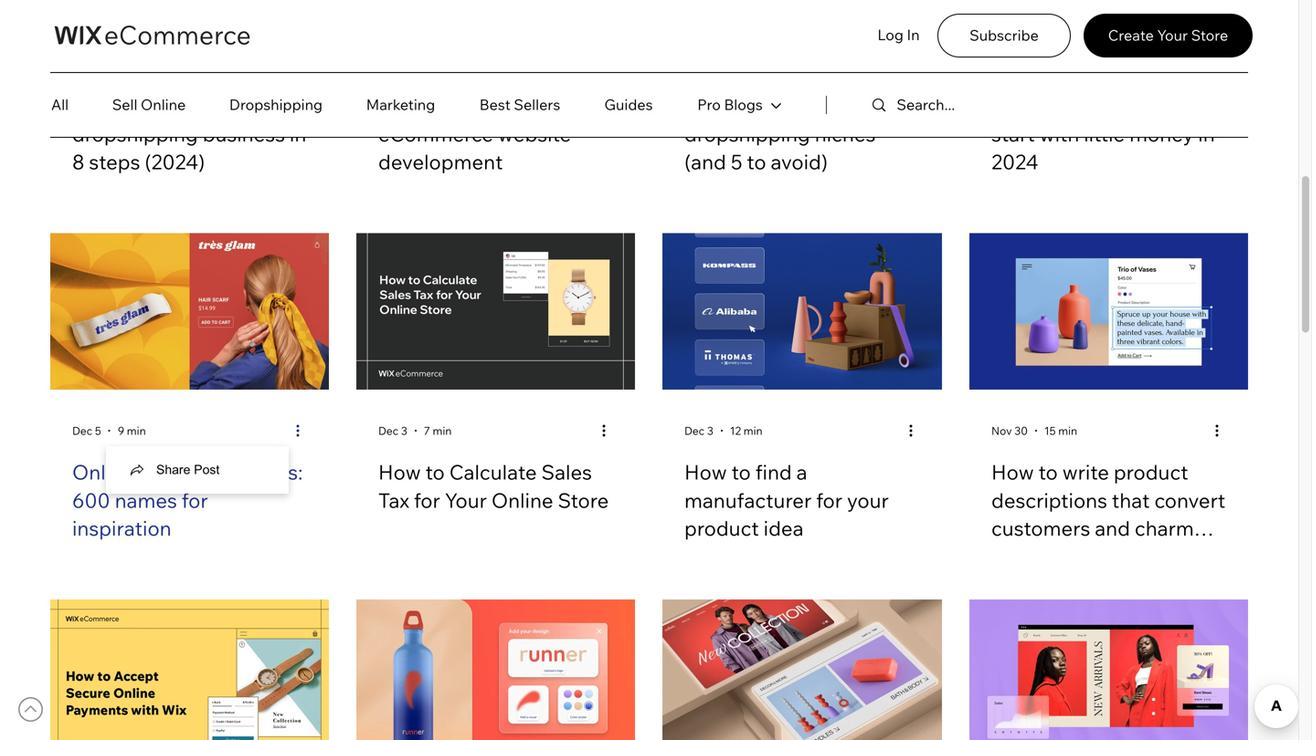 Task type: locate. For each thing, give the bounding box(es) containing it.
None search field
[[862, 84, 1103, 126]]

5 inside '10 most profitable dropshipping niches (and 5 to avoid)'
[[731, 150, 742, 175]]

6
[[684, 58, 691, 71], [991, 58, 998, 71]]

days for your
[[387, 58, 411, 71]]

for
[[182, 488, 208, 513], [414, 488, 440, 513], [816, 488, 842, 513]]

6 days ago down subscribe link
[[991, 58, 1046, 71]]

customers
[[991, 516, 1090, 542]]

0 horizontal spatial online
[[72, 460, 134, 485]]

nov 30
[[991, 425, 1028, 438]]

2 horizontal spatial dec
[[684, 425, 705, 438]]

1 vertical spatial your
[[378, 93, 420, 118]]

dec inside how to calculate sales tax for your online store element
[[378, 425, 398, 438]]

how to accept secure online payments with wix image
[[50, 600, 329, 741]]

2 dropshipping from the left
[[684, 121, 810, 147]]

dec left 9 at left
[[72, 425, 92, 438]]

store inside the how to calculate sales tax for your online store
[[558, 488, 609, 513]]

2 horizontal spatial 5
[[731, 150, 742, 175]]

dec 3 left 7
[[378, 425, 407, 438]]

how to start an online store in 10 steps (2024 guide) image
[[969, 600, 1248, 741]]

2 dec 3 from the left
[[684, 425, 713, 438]]

3 left 12
[[707, 425, 713, 438]]

dec left 7
[[378, 425, 398, 438]]

9 min
[[118, 425, 146, 438]]

and
[[1095, 516, 1130, 542]]

a inside how to start a dropshipping business in 8 steps (2024)
[[191, 93, 202, 118]]

0 horizontal spatial a
[[191, 93, 202, 118]]

2 vertical spatial online
[[491, 488, 553, 513]]

how for dropshipping
[[72, 93, 115, 118]]

6 for 17 best businesses to start with little money in 2024
[[991, 58, 998, 71]]

best
[[479, 96, 511, 114]]

14 ecommerce website design examples for inspiration in 2024 image
[[662, 600, 942, 741]]

how to find a manufacturer for your product idea element
[[662, 233, 942, 573]]

all link
[[51, 87, 90, 123]]

4 days from the left
[[1001, 58, 1024, 71]]

guide
[[518, 93, 571, 118]]

7
[[424, 425, 430, 438]]

min inside how to write product descriptions that convert customers and charm google element
[[1058, 425, 1077, 438]]

3
[[401, 425, 407, 438], [707, 425, 713, 438]]

dec inside online store name ideas: 600 names for inspiration element
[[72, 425, 92, 438]]

2 horizontal spatial your
[[1157, 26, 1188, 44]]

for inside 'online store name ideas: 600 names for inspiration'
[[182, 488, 208, 513]]

how to calculate sales tax for your online store link
[[378, 459, 613, 515]]

1 horizontal spatial 3
[[707, 425, 713, 438]]

in right money
[[1198, 121, 1215, 147]]

1 3 from the left
[[401, 425, 407, 438]]

1 vertical spatial store
[[558, 488, 609, 513]]

sell
[[112, 96, 137, 114]]

2 vertical spatial 5
[[95, 425, 101, 438]]

your down calculate
[[445, 488, 487, 513]]

1 vertical spatial 15
[[1044, 425, 1056, 438]]

online down calculate
[[491, 488, 553, 513]]

product down manufacturer
[[684, 516, 759, 542]]

descriptions
[[991, 488, 1107, 513]]

5 up marketing
[[378, 58, 385, 71]]

ago left 14
[[1027, 58, 1046, 71]]

0 horizontal spatial dec
[[72, 425, 92, 438]]

17 best businesses to start with little money in 2024 image
[[969, 0, 1248, 23]]

online right sell
[[141, 96, 186, 114]]

your down 5 days ago on the top of page
[[378, 93, 420, 118]]

ago left 11
[[720, 58, 739, 71]]

a
[[191, 93, 202, 118], [796, 460, 807, 485]]

share post button
[[106, 447, 289, 494]]

online up the "600" at the left bottom
[[72, 460, 134, 485]]

how to find a manufacturer for your product idea image
[[662, 233, 942, 390]]

1 horizontal spatial 5
[[378, 58, 385, 71]]

min up 'write'
[[1058, 425, 1077, 438]]

15 up sell online
[[144, 58, 155, 71]]

how to calculate sales tax for your online store
[[378, 460, 609, 513]]

2 6 days ago from the left
[[991, 58, 1046, 71]]

1 horizontal spatial in
[[1198, 121, 1215, 147]]

avoid)
[[771, 150, 828, 175]]

3 dec from the left
[[684, 425, 705, 438]]

your inside the how to calculate sales tax for your online store
[[445, 488, 487, 513]]

1 6 from the left
[[684, 58, 691, 71]]

1 in from the left
[[290, 121, 306, 147]]

17 best businesses to start with little money in 2024 link
[[991, 92, 1226, 176]]

how up tax at the bottom left
[[378, 460, 421, 485]]

1 vertical spatial start
[[991, 121, 1035, 147]]

min right 7
[[433, 425, 452, 438]]

10 min
[[449, 58, 483, 71]]

dec 3 inside how to calculate sales tax for your online store element
[[378, 425, 407, 438]]

to inside how to write product descriptions that convert customers and charm google
[[1039, 460, 1058, 485]]

6 up the site element
[[684, 58, 691, 71]]

days up pro at right
[[694, 58, 717, 71]]

days right 4
[[82, 58, 105, 71]]

1 horizontal spatial 15 min
[[1044, 425, 1077, 438]]

for inside the how to calculate sales tax for your online store
[[414, 488, 440, 513]]

how inside how to write product descriptions that convert customers and charm google
[[991, 460, 1034, 485]]

min right 12
[[743, 425, 763, 438]]

6 down subscribe link
[[991, 58, 998, 71]]

2 6 from the left
[[991, 58, 998, 71]]

2 dec from the left
[[378, 425, 398, 438]]

0 vertical spatial product
[[1114, 460, 1188, 485]]

for right tax at the bottom left
[[414, 488, 440, 513]]

how
[[72, 93, 115, 118], [378, 460, 421, 485], [684, 460, 727, 485], [991, 460, 1034, 485]]

ago for to
[[108, 58, 127, 71]]

in inside 17 best businesses to start with little money in 2024
[[1198, 121, 1215, 147]]

5
[[378, 58, 385, 71], [731, 150, 742, 175], [95, 425, 101, 438]]

min inside the 17 best businesses to start with little money in 2024 element
[[1077, 58, 1096, 71]]

sellers
[[514, 96, 560, 114]]

how to write product descriptions that convert customers and charm google element
[[969, 233, 1248, 573]]

sell online
[[112, 96, 186, 114]]

0 horizontal spatial 6 days ago
[[684, 58, 739, 71]]

best sellers
[[479, 96, 560, 114]]

1 vertical spatial product
[[684, 516, 759, 542]]

2 in from the left
[[1198, 121, 1215, 147]]

how for manufacturer
[[684, 460, 727, 485]]

1 dropshipping from the left
[[72, 121, 198, 147]]

sell online link
[[90, 87, 208, 123]]

1 vertical spatial online
[[72, 460, 134, 485]]

best sellers link
[[458, 87, 582, 123]]

3 days from the left
[[694, 58, 717, 71]]

dropshipping inside how to start a dropshipping business in 8 steps (2024)
[[72, 121, 198, 147]]

dec inside how to find a manufacturer for your product idea element
[[684, 425, 705, 438]]

for left your
[[816, 488, 842, 513]]

0 vertical spatial online
[[141, 96, 186, 114]]

5 right (and
[[731, 150, 742, 175]]

3 for from the left
[[816, 488, 842, 513]]

store
[[1191, 26, 1228, 44], [558, 488, 609, 513]]

product
[[1114, 460, 1188, 485], [684, 516, 759, 542]]

how to find a manufacturer for your product idea
[[684, 460, 889, 542]]

in inside how to start a dropshipping business in 8 steps (2024)
[[290, 121, 306, 147]]

product inside how to write product descriptions that convert customers and charm google
[[1114, 460, 1188, 485]]

9
[[118, 425, 124, 438]]

12
[[730, 425, 741, 438]]

guides link
[[582, 87, 675, 123]]

10 up the complete at left
[[449, 58, 461, 71]]

1 vertical spatial a
[[796, 460, 807, 485]]

1 horizontal spatial for
[[414, 488, 440, 513]]

3 left 7
[[401, 425, 407, 438]]

your inside your complete guide to ecommerce website development
[[378, 93, 420, 118]]

0 vertical spatial 15
[[144, 58, 155, 71]]

0 vertical spatial 10
[[449, 58, 461, 71]]

15 min
[[144, 58, 177, 71], [1044, 425, 1077, 438]]

ago left 10 min
[[413, 58, 433, 71]]

dec
[[72, 425, 92, 438], [378, 425, 398, 438], [684, 425, 705, 438]]

1 days from the left
[[82, 58, 105, 71]]

a inside how to find a manufacturer for your product idea
[[796, 460, 807, 485]]

dropshipping down sell
[[72, 121, 198, 147]]

min right 11
[[769, 58, 788, 71]]

dec 3 inside how to find a manufacturer for your product idea element
[[684, 425, 713, 438]]

subscribe link
[[937, 14, 1071, 58]]

how inside the how to calculate sales tax for your online store
[[378, 460, 421, 485]]

most
[[711, 93, 759, 118]]

for inside how to find a manufacturer for your product idea
[[816, 488, 842, 513]]

1 horizontal spatial 6 days ago
[[991, 58, 1046, 71]]

1 vertical spatial 5
[[731, 150, 742, 175]]

0 vertical spatial a
[[191, 93, 202, 118]]

business
[[203, 121, 285, 147]]

dec 3 left 12
[[684, 425, 713, 438]]

0 horizontal spatial store
[[558, 488, 609, 513]]

online store name ideas: 600 names for inspiration image
[[50, 233, 329, 390]]

2 horizontal spatial for
[[816, 488, 842, 513]]

marketing link
[[344, 87, 458, 123]]

0 horizontal spatial dropshipping
[[72, 121, 198, 147]]

to down '7 min'
[[425, 460, 445, 485]]

min inside "10 most profitable dropshipping niches (and 5 to avoid)" element
[[769, 58, 788, 71]]

a right sell online
[[191, 93, 202, 118]]

for down share post at the bottom of the page
[[182, 488, 208, 513]]

product up that
[[1114, 460, 1188, 485]]

to up manufacturer
[[732, 460, 751, 485]]

days inside the 17 best businesses to start with little money in 2024 element
[[1001, 58, 1024, 71]]

0 horizontal spatial your
[[378, 93, 420, 118]]

start up 2024
[[991, 121, 1035, 147]]

how to calculate sales tax for your online store element
[[356, 233, 635, 573]]

0 horizontal spatial 3
[[401, 425, 407, 438]]

a right find
[[796, 460, 807, 485]]

4 ago from the left
[[1027, 58, 1046, 71]]

1 horizontal spatial dec 3
[[684, 425, 713, 438]]

dec 3
[[378, 425, 407, 438], [684, 425, 713, 438]]

3 ago from the left
[[720, 58, 739, 71]]

3 inside how to find a manufacturer for your product idea element
[[707, 425, 713, 438]]

1 horizontal spatial 6
[[991, 58, 998, 71]]

subscribe
[[970, 26, 1039, 44]]

9 best print-on-demand companies for selling customized products image
[[356, 600, 635, 741]]

dropshipping down blogs
[[684, 121, 810, 147]]

6 inside the 17 best businesses to start with little money in 2024 element
[[991, 58, 998, 71]]

to inside how to find a manufacturer for your product idea
[[732, 460, 751, 485]]

to left avoid)
[[747, 150, 766, 175]]

1 horizontal spatial dec
[[378, 425, 398, 438]]

create
[[1108, 26, 1154, 44]]

1 horizontal spatial a
[[796, 460, 807, 485]]

0 horizontal spatial 6
[[684, 58, 691, 71]]

10 most profitable dropshipping niches (and 5 to avoid) link
[[684, 92, 920, 176]]

store right create
[[1191, 26, 1228, 44]]

10 inside '10 most profitable dropshipping niches (and 5 to avoid)'
[[684, 93, 707, 118]]

6 days ago inside the 17 best businesses to start with little money in 2024 element
[[991, 58, 1046, 71]]

15 min up sell online
[[144, 58, 177, 71]]

days inside "10 most profitable dropshipping niches (and 5 to avoid)" element
[[694, 58, 717, 71]]

10 most profitable dropshipping niches (and 5 to avoid) element
[[662, 0, 942, 206]]

development
[[378, 150, 503, 175]]

0 horizontal spatial 5
[[95, 425, 101, 438]]

0 horizontal spatial dec 3
[[378, 425, 407, 438]]

how down nov 30
[[991, 460, 1034, 485]]

ideas:
[[248, 460, 303, 485]]

how to start a dropshipping business in 8 steps (2024) link
[[72, 92, 307, 176]]

1 dec 3 from the left
[[378, 425, 407, 438]]

10 most profitable dropshipping niches (and 5 to avoid) image
[[662, 0, 942, 23]]

how for tax
[[378, 460, 421, 485]]

your
[[1157, 26, 1188, 44], [378, 93, 420, 118], [445, 488, 487, 513]]

to down 4 days ago
[[119, 93, 139, 118]]

6 inside "10 most profitable dropshipping niches (and 5 to avoid)" element
[[684, 58, 691, 71]]

for for manufacturer
[[816, 488, 842, 513]]

ago for complete
[[413, 58, 433, 71]]

0 vertical spatial 15 min
[[144, 58, 177, 71]]

ago inside the 17 best businesses to start with little money in 2024 element
[[1027, 58, 1046, 71]]

in down dropshipping
[[290, 121, 306, 147]]

0 horizontal spatial in
[[290, 121, 306, 147]]

15 right 30
[[1044, 425, 1056, 438]]

1 for from the left
[[182, 488, 208, 513]]

log in
[[877, 26, 920, 44]]

6 for 10 most profitable dropshipping niches (and 5 to avoid)
[[684, 58, 691, 71]]

2 vertical spatial your
[[445, 488, 487, 513]]

2 days from the left
[[387, 58, 411, 71]]

dec 3 for how to calculate sales tax for your online store
[[378, 425, 407, 438]]

to up money
[[1172, 93, 1191, 118]]

ago for most
[[720, 58, 739, 71]]

2 for from the left
[[414, 488, 440, 513]]

1 ago from the left
[[108, 58, 127, 71]]

how to write product descriptions that convert customers and charm google image
[[969, 233, 1248, 390]]

2 ago from the left
[[413, 58, 433, 71]]

how right all in the top left of the page
[[72, 93, 115, 118]]

1 horizontal spatial start
[[991, 121, 1035, 147]]

ago up sell
[[108, 58, 127, 71]]

dec left 12
[[684, 425, 705, 438]]

15 min right 30
[[1044, 425, 1077, 438]]

to up descriptions in the right of the page
[[1039, 460, 1058, 485]]

10 left most
[[684, 93, 707, 118]]

min right 9 at left
[[127, 425, 146, 438]]

1 vertical spatial 15 min
[[1044, 425, 1077, 438]]

2 3 from the left
[[707, 425, 713, 438]]

6 days ago up pro at right
[[684, 58, 739, 71]]

1 horizontal spatial online
[[141, 96, 186, 114]]

days down subscribe link
[[1001, 58, 1024, 71]]

write
[[1062, 460, 1109, 485]]

your
[[847, 488, 889, 513]]

dec 5
[[72, 425, 101, 438]]

10 for 10 min
[[449, 58, 461, 71]]

to inside your complete guide to ecommerce website development
[[576, 93, 595, 118]]

1 horizontal spatial dropshipping
[[684, 121, 810, 147]]

fill image
[[129, 462, 145, 479]]

1 horizontal spatial 15
[[1044, 425, 1056, 438]]

to inside '10 most profitable dropshipping niches (and 5 to avoid)'
[[747, 150, 766, 175]]

0 horizontal spatial product
[[684, 516, 759, 542]]

3 inside how to calculate sales tax for your online store element
[[401, 425, 407, 438]]

profitable
[[764, 93, 855, 118]]

ago
[[108, 58, 127, 71], [413, 58, 433, 71], [720, 58, 739, 71], [1027, 58, 1046, 71]]

calculate
[[449, 460, 537, 485]]

1 dec from the left
[[72, 425, 92, 438]]

min right 14
[[1077, 58, 1096, 71]]

1 horizontal spatial your
[[445, 488, 487, 513]]

how inside how to find a manufacturer for your product idea
[[684, 460, 727, 485]]

your right create
[[1157, 26, 1188, 44]]

days up marketing
[[387, 58, 411, 71]]

0 horizontal spatial for
[[182, 488, 208, 513]]

store down sales
[[558, 488, 609, 513]]

2 horizontal spatial online
[[491, 488, 553, 513]]

ago inside "10 most profitable dropshipping niches (and 5 to avoid)" element
[[720, 58, 739, 71]]

in
[[907, 26, 920, 44]]

0 horizontal spatial 15 min
[[144, 58, 177, 71]]

to right guide
[[576, 93, 595, 118]]

how inside how to start a dropshipping business in 8 steps (2024)
[[72, 93, 115, 118]]

0 vertical spatial store
[[1191, 26, 1228, 44]]

0 horizontal spatial start
[[143, 93, 187, 118]]

0 horizontal spatial 10
[[449, 58, 461, 71]]

how up manufacturer
[[684, 460, 727, 485]]

1 vertical spatial 10
[[684, 93, 707, 118]]

dec for online store name ideas: 600 names for inspiration
[[72, 425, 92, 438]]

6 days ago inside "10 most profitable dropshipping niches (and 5 to avoid)" element
[[684, 58, 739, 71]]

1 6 days ago from the left
[[684, 58, 739, 71]]

online
[[141, 96, 186, 114], [72, 460, 134, 485], [491, 488, 553, 513]]

1 horizontal spatial 10
[[684, 93, 707, 118]]

3 for how to calculate sales tax for your online store
[[401, 425, 407, 438]]

google
[[991, 545, 1060, 570]]

2024
[[991, 150, 1038, 175]]

0 vertical spatial start
[[143, 93, 187, 118]]

5 left 9 at left
[[95, 425, 101, 438]]

dropshipping
[[72, 121, 198, 147], [684, 121, 810, 147]]

start right sell
[[143, 93, 187, 118]]

1 horizontal spatial product
[[1114, 460, 1188, 485]]



Task type: vqa. For each thing, say whether or not it's contained in the screenshot.
left Set
no



Task type: describe. For each thing, give the bounding box(es) containing it.
days for 10
[[694, 58, 717, 71]]

7 min
[[424, 425, 452, 438]]

15 inside how to write product descriptions that convert customers and charm google element
[[1044, 425, 1056, 438]]

6 days ago for most
[[684, 58, 739, 71]]

to inside 17 best businesses to start with little money in 2024
[[1172, 93, 1191, 118]]

how to find a manufacturer for your product idea link
[[684, 459, 920, 543]]

dropshipping inside '10 most profitable dropshipping niches (and 5 to avoid)'
[[684, 121, 810, 147]]

dec for how to calculate sales tax for your online store
[[378, 425, 398, 438]]

manufacturer
[[684, 488, 812, 513]]

find
[[755, 460, 792, 485]]

charm
[[1135, 516, 1194, 542]]

businesses
[[1063, 93, 1167, 118]]

your complete guide to ecommerce website development
[[378, 93, 595, 175]]

your complete guide to ecommerce website development link
[[378, 92, 613, 176]]

0 horizontal spatial 15
[[144, 58, 155, 71]]

online inside 'online store name ideas: 600 names for inspiration'
[[72, 460, 134, 485]]

5 days ago
[[378, 58, 433, 71]]

600
[[72, 488, 110, 513]]

17 best businesses to start with little money in 2024 element
[[969, 0, 1248, 206]]

dec 3 for how to find a manufacturer for your product idea
[[684, 425, 713, 438]]

ago for best
[[1027, 58, 1046, 71]]

tax
[[378, 488, 409, 513]]

little
[[1084, 121, 1125, 147]]

4
[[72, 58, 79, 71]]

share post
[[156, 463, 220, 478]]

a for start
[[191, 93, 202, 118]]

6 days ago for best
[[991, 58, 1046, 71]]

nov
[[991, 425, 1012, 438]]

log in link
[[873, 16, 924, 54]]

30
[[1014, 425, 1028, 438]]

all
[[51, 96, 69, 114]]

share
[[156, 463, 190, 478]]

best
[[1017, 93, 1059, 118]]

post
[[194, 463, 220, 478]]

convert
[[1154, 488, 1225, 513]]

create your store
[[1108, 26, 1228, 44]]

min inside how to calculate sales tax for your online store element
[[433, 425, 452, 438]]

how to start a dropshipping business in 8 steps (2024)
[[72, 93, 306, 175]]

dec for how to find a manufacturer for your product idea
[[684, 425, 705, 438]]

(2024)
[[145, 150, 205, 175]]

min up the complete at left
[[464, 58, 483, 71]]

complete
[[425, 93, 513, 118]]

inspiration
[[72, 516, 171, 542]]

niches
[[815, 121, 876, 147]]

online inside the how to calculate sales tax for your online store
[[491, 488, 553, 513]]

dropshipping
[[229, 96, 323, 114]]

10 most profitable dropshipping niches (and 5 to avoid)
[[684, 93, 876, 175]]

Search... search field
[[897, 84, 1064, 126]]

pro
[[697, 95, 721, 114]]

store
[[139, 460, 186, 485]]

17 best businesses to start with little money in 2024
[[991, 93, 1215, 175]]

min inside how to find a manufacturer for your product idea element
[[743, 425, 763, 438]]

with
[[1039, 121, 1079, 147]]

5 inside online store name ideas: 600 names for inspiration element
[[95, 425, 101, 438]]

a for find
[[796, 460, 807, 485]]

product inside how to find a manufacturer for your product idea
[[684, 516, 759, 542]]

start inside 17 best businesses to start with little money in 2024
[[991, 121, 1035, 147]]

11 min
[[756, 58, 788, 71]]

how to write product descriptions that convert customers and charm google link
[[991, 459, 1226, 570]]

to inside how to start a dropshipping business in 8 steps (2024)
[[119, 93, 139, 118]]

days for how
[[82, 58, 105, 71]]

website
[[498, 121, 571, 147]]

0 vertical spatial 5
[[378, 58, 385, 71]]

for for tax
[[414, 488, 440, 513]]

idea
[[764, 516, 804, 542]]

that
[[1112, 488, 1150, 513]]

guides
[[604, 96, 653, 114]]

14
[[1063, 58, 1075, 71]]

start inside how to start a dropshipping business in 8 steps (2024)
[[143, 93, 187, 118]]

14 min
[[1063, 58, 1096, 71]]

17
[[991, 93, 1013, 118]]

4 days ago
[[72, 58, 127, 71]]

min inside online store name ideas: 600 names for inspiration element
[[127, 425, 146, 438]]

names
[[115, 488, 177, 513]]

online store name ideas: 600 names for inspiration
[[72, 460, 303, 542]]

sales
[[541, 460, 592, 485]]

how for descriptions
[[991, 460, 1034, 485]]

marketing
[[366, 96, 435, 114]]

to inside the how to calculate sales tax for your online store
[[425, 460, 445, 485]]

money
[[1129, 121, 1194, 147]]

how to write product descriptions that convert customers and charm google
[[991, 460, 1225, 570]]

blogs
[[724, 95, 763, 114]]

3 for how to find a manufacturer for your product idea
[[707, 425, 713, 438]]

days for 17
[[1001, 58, 1024, 71]]

how to calculate sales tax for your online store image
[[356, 233, 635, 390]]

1 horizontal spatial store
[[1191, 26, 1228, 44]]

11
[[756, 58, 766, 71]]

pro blogs
[[697, 95, 763, 114]]

15 min inside how to write product descriptions that convert customers and charm google element
[[1044, 425, 1077, 438]]

(and
[[684, 150, 726, 175]]

online store name ideas: 600 names for inspiration link
[[72, 459, 307, 543]]

site element
[[675, 83, 785, 139]]

online store name ideas: 600 names for inspiration element
[[50, 233, 329, 573]]

steps
[[89, 150, 140, 175]]

name
[[191, 460, 243, 485]]

min up sell online
[[158, 58, 177, 71]]

ecommerce
[[378, 121, 493, 147]]

0 vertical spatial your
[[1157, 26, 1188, 44]]

10 for 10 most profitable dropshipping niches (and 5 to avoid)
[[684, 93, 707, 118]]

create your store link
[[1084, 14, 1253, 58]]

12 min
[[730, 425, 763, 438]]



